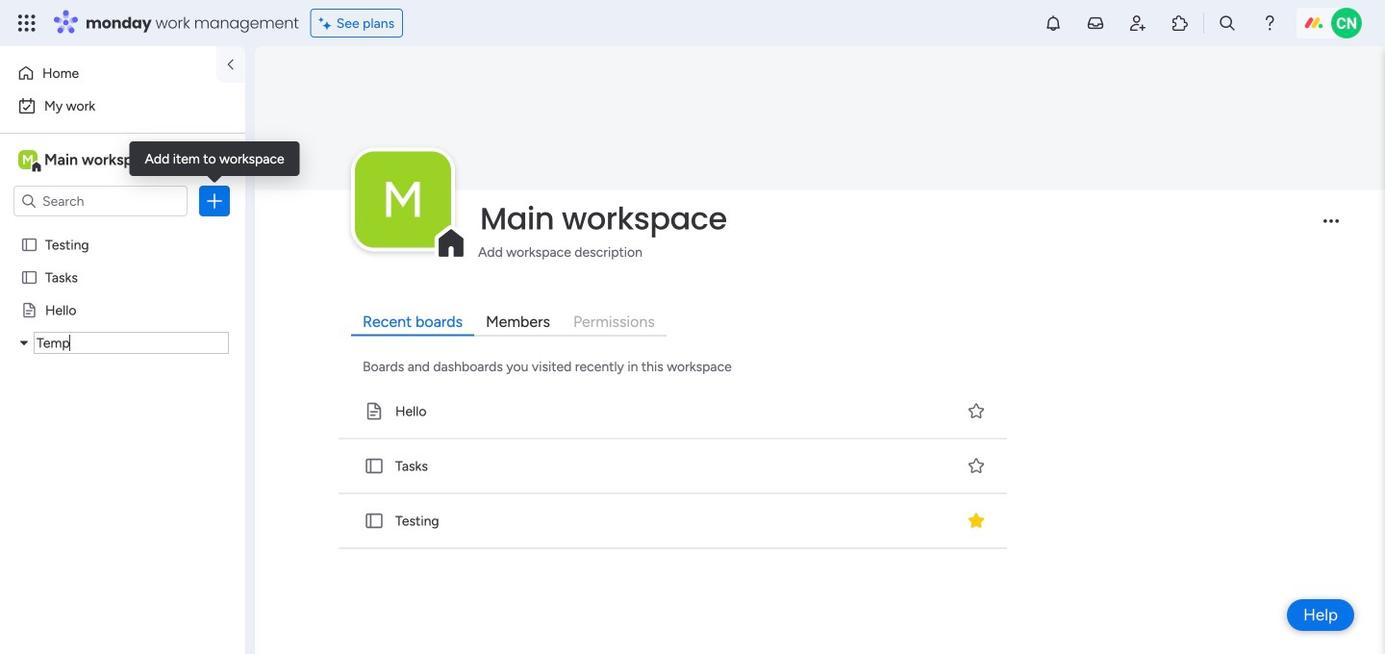Task type: vqa. For each thing, say whether or not it's contained in the screenshot.
Public board image
yes



Task type: describe. For each thing, give the bounding box(es) containing it.
options image
[[205, 192, 224, 211]]

public board image
[[364, 511, 385, 532]]

cool name image
[[1332, 8, 1363, 38]]

workspace image
[[355, 152, 451, 248]]

1 vertical spatial option
[[12, 90, 234, 121]]

Search in workspace field
[[40, 190, 161, 212]]

0 vertical spatial option
[[12, 58, 205, 89]]

monday marketplace image
[[1171, 13, 1190, 33]]

1 add to favorites image from the top
[[967, 401, 986, 421]]

update feed image
[[1087, 13, 1106, 33]]

remove from favorites image
[[967, 511, 986, 530]]

2 vertical spatial option
[[0, 228, 245, 231]]

notifications image
[[1044, 13, 1063, 33]]

see plans image
[[319, 12, 337, 34]]

workspace selection element
[[18, 148, 161, 173]]



Task type: locate. For each thing, give the bounding box(es) containing it.
option
[[12, 58, 205, 89], [12, 90, 234, 121], [0, 228, 245, 231]]

quick search results list box
[[335, 385, 1013, 549]]

None field
[[475, 199, 1308, 239], [34, 332, 229, 354], [475, 199, 1308, 239], [34, 332, 229, 354]]

v2 ellipsis image
[[1324, 220, 1340, 236]]

1 vertical spatial add to favorites image
[[967, 456, 986, 476]]

help image
[[1261, 13, 1280, 33]]

workspace image
[[18, 149, 38, 170]]

list box
[[0, 225, 245, 619]]

caret down image
[[20, 336, 28, 350]]

2 add to favorites image from the top
[[967, 456, 986, 476]]

search everything image
[[1218, 13, 1238, 33]]

invite members image
[[1129, 13, 1148, 33]]

0 vertical spatial add to favorites image
[[967, 401, 986, 421]]

add to favorites image
[[967, 401, 986, 421], [967, 456, 986, 476]]

public board image
[[20, 236, 38, 254], [20, 269, 38, 287], [20, 301, 38, 320], [364, 401, 385, 422], [364, 456, 385, 477]]

select product image
[[17, 13, 37, 33]]



